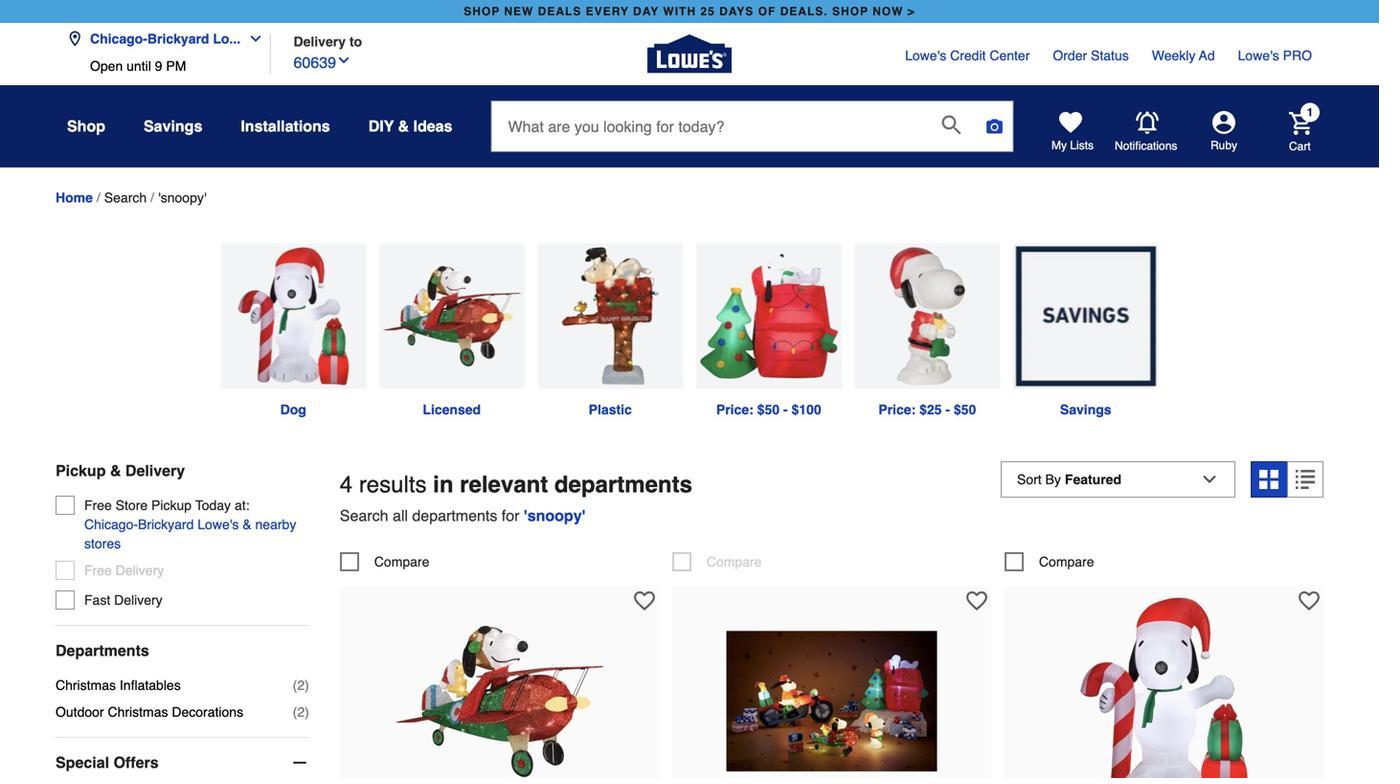 Task type: locate. For each thing, give the bounding box(es) containing it.
1 snoopy image from the left
[[221, 244, 366, 389]]

1 ) from the top
[[305, 678, 309, 693]]

2 horizontal spatial &
[[398, 117, 409, 135]]

snoopy image for price: $50 - $100
[[696, 244, 842, 389]]

( for christmas inflatables
[[293, 678, 297, 693]]

pickup up chicago-brickyard lowe's & nearby stores
[[151, 498, 192, 513]]

$50 right $25
[[954, 402, 976, 418]]

2 ) from the top
[[305, 705, 309, 720]]

- for $50
[[783, 402, 788, 418]]

0 horizontal spatial compare
[[374, 554, 429, 570]]

0 horizontal spatial search
[[104, 190, 147, 205]]

& inside button
[[398, 117, 409, 135]]

chicago- for chicago-brickyard lo...
[[90, 31, 147, 46]]

2 snoopy image from the left
[[379, 244, 525, 389]]

60639
[[294, 54, 336, 71]]

brickyard inside chicago-brickyard lo... button
[[147, 31, 209, 46]]

2 2 from the top
[[297, 705, 305, 720]]

lowe's left "credit"
[[905, 48, 946, 63]]

1 vertical spatial (
[[293, 705, 297, 720]]

lowe's home improvement logo image
[[647, 12, 732, 96]]

price: for price: $50 - $100
[[716, 402, 754, 418]]

$25
[[919, 402, 942, 418]]

lowe's left pro at the right top of page
[[1238, 48, 1279, 63]]

/
[[97, 190, 100, 206], [151, 190, 154, 206]]

2 ( 2 ) from the top
[[293, 705, 309, 720]]

special
[[56, 754, 109, 772]]

price: left $100
[[716, 402, 754, 418]]

snoopy image up plastic
[[538, 244, 683, 389]]

savings down pm
[[144, 117, 202, 135]]

0 vertical spatial )
[[305, 678, 309, 693]]

0 horizontal spatial price:
[[716, 402, 754, 418]]

lists
[[1070, 139, 1094, 152]]

lowe's pro
[[1238, 48, 1312, 63]]

25
[[700, 5, 715, 18]]

/ right the search element
[[151, 190, 154, 206]]

( 2 ) for christmas inflatables
[[293, 678, 309, 693]]

stores
[[84, 536, 121, 552]]

snoopy element
[[158, 190, 206, 205]]

1 vertical spatial savings
[[1060, 402, 1112, 418]]

christmas up "outdoor"
[[56, 678, 116, 693]]

0 horizontal spatial heart outline image
[[966, 591, 987, 612]]

lowe's credit center link
[[905, 46, 1030, 65]]

0 horizontal spatial &
[[110, 462, 121, 480]]

0 horizontal spatial $50
[[757, 402, 780, 418]]

compare
[[374, 554, 429, 570], [707, 554, 762, 570], [1039, 554, 1094, 570]]

heart outline image
[[966, 591, 987, 612], [1299, 591, 1320, 612]]

ruby
[[1211, 139, 1237, 152]]

0 vertical spatial search
[[104, 190, 147, 205]]

2
[[297, 678, 305, 693], [297, 705, 305, 720]]

0 horizontal spatial savings
[[144, 117, 202, 135]]

pm
[[166, 58, 186, 74]]

2 vertical spatial &
[[243, 517, 252, 533]]

$100
[[792, 402, 821, 418]]

price: $50 - $100
[[716, 402, 821, 418]]

compare inside gr_10000 element
[[707, 554, 762, 570]]

shop button
[[67, 109, 105, 144]]

0 vertical spatial 2
[[297, 678, 305, 693]]

chevron down image inside 60639 button
[[336, 53, 351, 68]]

2 - from the left
[[946, 402, 950, 418]]

1 ( from the top
[[293, 678, 297, 693]]

1 horizontal spatial heart outline image
[[1299, 591, 1320, 612]]

diy & ideas button
[[368, 109, 452, 144]]

0 horizontal spatial shop
[[464, 5, 500, 18]]

2 shop from the left
[[832, 5, 869, 18]]

snoopy image up licensed
[[379, 244, 525, 389]]

0 vertical spatial brickyard
[[147, 31, 209, 46]]

snoopy image inside plastic link
[[538, 244, 683, 389]]

snoopy image up price: $25 - $50
[[855, 244, 1000, 389]]

chicago- up open
[[90, 31, 147, 46]]

at:
[[235, 498, 249, 513]]

lowe's for lowe's credit center
[[905, 48, 946, 63]]

until
[[127, 58, 151, 74]]

1 vertical spatial free
[[84, 563, 112, 579]]

pickup
[[56, 462, 106, 480], [151, 498, 192, 513]]

2 ( from the top
[[293, 705, 297, 720]]

chicago- inside chicago-brickyard lowe's & nearby stores
[[84, 517, 138, 533]]

brickyard inside chicago-brickyard lowe's & nearby stores
[[138, 517, 194, 533]]

decorations
[[172, 705, 243, 720]]

$50 left $100
[[757, 402, 780, 418]]

snoopy image inside price: $25 - $50 link
[[855, 244, 1000, 389]]

ad
[[1199, 48, 1215, 63]]

3 compare from the left
[[1039, 554, 1094, 570]]

2 compare from the left
[[707, 554, 762, 570]]

1 horizontal spatial lowe's
[[905, 48, 946, 63]]

licensed link
[[373, 244, 531, 420]]

1 horizontal spatial departments
[[554, 472, 692, 498]]

1 vertical spatial chevron down image
[[336, 53, 351, 68]]

0 vertical spatial chicago-
[[90, 31, 147, 46]]

2 for christmas inflatables
[[297, 678, 305, 693]]

results
[[359, 472, 427, 498]]

(
[[293, 678, 297, 693], [293, 705, 297, 720]]

$50
[[757, 402, 780, 418], [954, 402, 976, 418]]

compare inside 5014124645 element
[[374, 554, 429, 570]]

chevron down image
[[241, 31, 264, 46], [336, 53, 351, 68]]

status
[[1091, 48, 1129, 63]]

) for outdoor christmas decorations
[[305, 705, 309, 720]]

shop
[[464, 5, 500, 18], [832, 5, 869, 18]]

brickyard down the free store pickup today at:
[[138, 517, 194, 533]]

deals
[[538, 5, 582, 18]]

1 vertical spatial )
[[305, 705, 309, 720]]

0 vertical spatial chevron down image
[[241, 31, 264, 46]]

) for christmas inflatables
[[305, 678, 309, 693]]

ruby button
[[1178, 111, 1270, 153]]

delivery to
[[294, 34, 362, 49]]

chicago-brickyard lo... button
[[67, 20, 271, 58]]

brickyard
[[147, 31, 209, 46], [138, 517, 194, 533]]

snoopy image inside price: $50 - $100 link
[[696, 244, 842, 389]]

credit
[[950, 48, 986, 63]]

free for free store pickup today at:
[[84, 498, 112, 513]]

1 compare from the left
[[374, 554, 429, 570]]

chicago-
[[90, 31, 147, 46], [84, 517, 138, 533]]

1 horizontal spatial search
[[340, 507, 388, 525]]

snoopy image inside dog link
[[221, 244, 366, 389]]

0 horizontal spatial pickup
[[56, 462, 106, 480]]

1 horizontal spatial &
[[243, 517, 252, 533]]

snoopy
[[527, 507, 582, 525]]

price: left $25
[[878, 402, 916, 418]]

savings down savings image
[[1060, 402, 1112, 418]]

fast
[[84, 593, 110, 608]]

/ right home link on the top left
[[97, 190, 100, 206]]

1 ( 2 ) from the top
[[293, 678, 309, 693]]

search right home link on the top left
[[104, 190, 147, 205]]

2 / from the left
[[151, 190, 154, 206]]

1 horizontal spatial /
[[151, 190, 154, 206]]

price:
[[716, 402, 754, 418], [878, 402, 916, 418]]

grid view image
[[1259, 470, 1279, 489]]

-
[[783, 402, 788, 418], [946, 402, 950, 418]]

0 horizontal spatial chevron down image
[[241, 31, 264, 46]]

special offers button
[[56, 738, 309, 779]]

0 horizontal spatial lowe's
[[198, 517, 239, 533]]

1 vertical spatial christmas
[[108, 705, 168, 720]]

1 horizontal spatial chevron down image
[[336, 53, 351, 68]]

lowe's down today
[[198, 517, 239, 533]]

&
[[398, 117, 409, 135], [110, 462, 121, 480], [243, 517, 252, 533]]

savings link
[[1007, 244, 1165, 420]]

days
[[719, 5, 754, 18]]

1 vertical spatial &
[[110, 462, 121, 480]]

delivery
[[294, 34, 346, 49], [125, 462, 185, 480], [116, 563, 164, 579], [114, 593, 163, 608]]

compare for 5014124795 element at the right of page
[[1039, 554, 1094, 570]]

1 horizontal spatial shop
[[832, 5, 869, 18]]

departments element
[[56, 642, 309, 661]]

free left 'store'
[[84, 498, 112, 513]]

shop new deals every day with 25 days of deals. shop now > link
[[460, 0, 919, 23]]

lo...
[[213, 31, 241, 46]]

1 vertical spatial chicago-
[[84, 517, 138, 533]]

snoopy image
[[221, 244, 366, 389], [379, 244, 525, 389], [538, 244, 683, 389], [696, 244, 842, 389], [855, 244, 1000, 389]]

1 horizontal spatial price:
[[878, 402, 916, 418]]

licensed
[[423, 402, 481, 418]]

( 2 )
[[293, 678, 309, 693], [293, 705, 309, 720]]

& right diy
[[398, 117, 409, 135]]

1 - from the left
[[783, 402, 788, 418]]

1 vertical spatial 2
[[297, 705, 305, 720]]

shop left 'now'
[[832, 5, 869, 18]]

& for pickup
[[110, 462, 121, 480]]

dog
[[280, 402, 306, 418]]

pro
[[1283, 48, 1312, 63]]

christmas inflatables
[[56, 678, 181, 693]]

departments down 'in'
[[412, 507, 497, 525]]

delivery up "60639"
[[294, 34, 346, 49]]

0 horizontal spatial departments
[[412, 507, 497, 525]]

5 snoopy image from the left
[[855, 244, 1000, 389]]

1 2 from the top
[[297, 678, 305, 693]]

pickup up "stores"
[[56, 462, 106, 480]]

& up 'store'
[[110, 462, 121, 480]]

- left $100
[[783, 402, 788, 418]]

chicago- up "stores"
[[84, 517, 138, 533]]

plastic link
[[531, 244, 690, 420]]

snoopy image up dog
[[221, 244, 366, 389]]

0 vertical spatial ( 2 )
[[293, 678, 309, 693]]

snoopy image for licensed
[[379, 244, 525, 389]]

search inside home / search / 'snoopy'
[[104, 190, 147, 205]]

2 free from the top
[[84, 563, 112, 579]]

shop left new
[[464, 5, 500, 18]]

1 horizontal spatial $50
[[954, 402, 976, 418]]

search inside 4 results in relevant departments search all departments for ' snoopy '
[[340, 507, 388, 525]]

departments up 'snoopy'
[[554, 472, 692, 498]]

& down at:
[[243, 517, 252, 533]]

1 vertical spatial ( 2 )
[[293, 705, 309, 720]]

list view image
[[1296, 470, 1315, 489]]

0 horizontal spatial /
[[97, 190, 100, 206]]

my lists
[[1052, 139, 1094, 152]]

1 horizontal spatial '
[[582, 507, 586, 525]]

2 $50 from the left
[[954, 402, 976, 418]]

1 horizontal spatial compare
[[707, 554, 762, 570]]

1 vertical spatial brickyard
[[138, 517, 194, 533]]

0 vertical spatial savings
[[144, 117, 202, 135]]

chicago- for chicago-brickyard lowe's & nearby stores
[[84, 517, 138, 533]]

order status link
[[1053, 46, 1129, 65]]

price: for price: $25 - $50
[[878, 402, 916, 418]]

( 2 ) for outdoor christmas decorations
[[293, 705, 309, 720]]

1 vertical spatial departments
[[412, 507, 497, 525]]

chevron down image down to
[[336, 53, 351, 68]]

free down "stores"
[[84, 563, 112, 579]]

1 vertical spatial search
[[340, 507, 388, 525]]

0 vertical spatial departments
[[554, 472, 692, 498]]

savings
[[144, 117, 202, 135], [1060, 402, 1112, 418]]

0 horizontal spatial '
[[524, 507, 527, 525]]

3 snoopy image from the left
[[538, 244, 683, 389]]

0 vertical spatial free
[[84, 498, 112, 513]]

snoopy image inside licensed "link"
[[379, 244, 525, 389]]

0 vertical spatial (
[[293, 678, 297, 693]]

2 horizontal spatial lowe's
[[1238, 48, 1279, 63]]

shop
[[67, 117, 105, 135]]

1 horizontal spatial -
[[946, 402, 950, 418]]

1 / from the left
[[97, 190, 100, 206]]

camera image
[[985, 117, 1004, 136]]

1 horizontal spatial savings
[[1060, 402, 1112, 418]]

search
[[104, 190, 147, 205], [340, 507, 388, 525]]

1 heart outline image from the left
[[966, 591, 987, 612]]

0 vertical spatial &
[[398, 117, 409, 135]]

to
[[349, 34, 362, 49]]

2 horizontal spatial compare
[[1039, 554, 1094, 570]]

2 ' from the left
[[582, 507, 586, 525]]

price: $50 - $100 link
[[690, 244, 848, 420]]

2 price: from the left
[[878, 402, 916, 418]]

brickyard up pm
[[147, 31, 209, 46]]

0 horizontal spatial -
[[783, 402, 788, 418]]

None search field
[[491, 101, 1014, 170]]

open
[[90, 58, 123, 74]]

relevant
[[460, 472, 548, 498]]

snoopy image up price: $50 - $100
[[696, 244, 842, 389]]

- right $25
[[946, 402, 950, 418]]

4 results in relevant departments search all departments for ' snoopy '
[[340, 472, 692, 525]]

diy
[[368, 117, 394, 135]]

4 snoopy image from the left
[[696, 244, 842, 389]]

compare inside 5014124795 element
[[1039, 554, 1094, 570]]

christmas down inflatables
[[108, 705, 168, 720]]

departments
[[554, 472, 692, 498], [412, 507, 497, 525]]

search down 4
[[340, 507, 388, 525]]

1 price: from the left
[[716, 402, 754, 418]]

all
[[393, 507, 408, 525]]

chevron down image left delivery to at top left
[[241, 31, 264, 46]]

1 free from the top
[[84, 498, 112, 513]]

lowe's
[[905, 48, 946, 63], [1238, 48, 1279, 63], [198, 517, 239, 533]]

offers
[[113, 754, 159, 772]]

store
[[116, 498, 148, 513]]

1 vertical spatial pickup
[[151, 498, 192, 513]]



Task type: describe. For each thing, give the bounding box(es) containing it.
snoopy image for price: $25 - $50
[[855, 244, 1000, 389]]

dog link
[[214, 244, 373, 420]]

heart outline image
[[634, 591, 655, 612]]

home link
[[56, 190, 93, 205]]

chevron down image inside chicago-brickyard lo... button
[[241, 31, 264, 46]]

location image
[[67, 31, 82, 46]]

lowe's for lowe's pro
[[1238, 48, 1279, 63]]

brickyard for lowe's
[[138, 517, 194, 533]]

every
[[586, 5, 629, 18]]

of
[[758, 5, 776, 18]]

savings button
[[144, 109, 202, 144]]

lowe's pro link
[[1238, 46, 1312, 65]]

plastic
[[589, 402, 632, 418]]

installations
[[241, 117, 330, 135]]

peanuts snoopy collection image
[[726, 597, 937, 779]]

home
[[56, 190, 93, 205]]

in
[[433, 472, 453, 498]]

0 vertical spatial christmas
[[56, 678, 116, 693]]

search element
[[104, 190, 147, 205]]

outdoor christmas decorations
[[56, 705, 243, 720]]

inflatables
[[120, 678, 181, 693]]

minus image
[[290, 754, 309, 773]]

0 vertical spatial pickup
[[56, 462, 106, 480]]

ideas
[[413, 117, 452, 135]]

savings image
[[1013, 244, 1159, 389]]

fast delivery
[[84, 593, 163, 608]]

gr_10000 element
[[672, 553, 762, 572]]

with
[[663, 5, 696, 18]]

lowe's home improvement lists image
[[1059, 111, 1082, 134]]

today
[[195, 498, 231, 513]]

chicago-brickyard lowe's & nearby stores
[[84, 517, 296, 552]]

2 heart outline image from the left
[[1299, 591, 1320, 612]]

delivery down free delivery in the bottom left of the page
[[114, 593, 163, 608]]

1 $50 from the left
[[757, 402, 780, 418]]

1 horizontal spatial pickup
[[151, 498, 192, 513]]

free delivery
[[84, 563, 164, 579]]

center
[[990, 48, 1030, 63]]

& inside chicago-brickyard lowe's & nearby stores
[[243, 517, 252, 533]]

new
[[504, 5, 534, 18]]

weekly ad
[[1152, 48, 1215, 63]]

chicago-brickyard lo...
[[90, 31, 241, 46]]

now
[[873, 5, 904, 18]]

cart
[[1289, 140, 1311, 153]]

lowe's home improvement notification center image
[[1136, 111, 1159, 134]]

search image
[[942, 115, 961, 134]]

peanuts snoopy 22.24-in licensed yard decoration with white led lights image
[[394, 597, 605, 779]]

chicago-brickyard lowe's & nearby stores button
[[84, 515, 309, 554]]

open until 9 pm
[[90, 58, 186, 74]]

weekly ad link
[[1152, 46, 1215, 65]]

Search Query text field
[[492, 102, 927, 151]]

weekly
[[1152, 48, 1196, 63]]

- for $25
[[946, 402, 950, 418]]

installations button
[[241, 109, 330, 144]]

free store pickup today at:
[[84, 498, 249, 513]]

60639 button
[[294, 49, 351, 74]]

pickup & delivery
[[56, 462, 185, 480]]

2 for outdoor christmas decorations
[[297, 705, 305, 720]]

snoopy image for dog
[[221, 244, 366, 389]]

free for free delivery
[[84, 563, 112, 579]]

price: $25 - $50 link
[[848, 244, 1007, 420]]

& for diy
[[398, 117, 409, 135]]

deals.
[[780, 5, 828, 18]]

my lists link
[[1052, 111, 1094, 153]]

home / search / 'snoopy'
[[56, 190, 206, 206]]

day
[[633, 5, 659, 18]]

shop new deals every day with 25 days of deals. shop now >
[[464, 5, 915, 18]]

1
[[1307, 106, 1313, 119]]

brickyard for lo...
[[147, 31, 209, 46]]

>
[[908, 5, 915, 18]]

departments
[[56, 642, 149, 660]]

4
[[340, 472, 353, 498]]

compare for gr_10000 element
[[707, 554, 762, 570]]

1 shop from the left
[[464, 5, 500, 18]]

peanuts 6.5-ft lighted peanuts worldwide snoopy dog christmas inflatable image
[[1059, 597, 1269, 779]]

lowe's credit center
[[905, 48, 1030, 63]]

special offers
[[56, 754, 159, 772]]

for
[[502, 507, 520, 525]]

delivery up the free store pickup today at:
[[125, 462, 185, 480]]

notifications
[[1115, 139, 1177, 153]]

order status
[[1053, 48, 1129, 63]]

9
[[155, 58, 162, 74]]

5014124795 element
[[1005, 553, 1094, 572]]

'snoopy'
[[158, 190, 206, 205]]

snoopy image for plastic
[[538, 244, 683, 389]]

order
[[1053, 48, 1087, 63]]

outdoor
[[56, 705, 104, 720]]

savings inside "link"
[[1060, 402, 1112, 418]]

compare for 5014124645 element
[[374, 554, 429, 570]]

diy & ideas
[[368, 117, 452, 135]]

lowe's home improvement cart image
[[1289, 112, 1312, 135]]

delivery up fast delivery on the left bottom of page
[[116, 563, 164, 579]]

( for outdoor christmas decorations
[[293, 705, 297, 720]]

nearby
[[255, 517, 296, 533]]

price: $25 - $50
[[878, 402, 976, 418]]

lowe's inside chicago-brickyard lowe's & nearby stores
[[198, 517, 239, 533]]

1 ' from the left
[[524, 507, 527, 525]]

5014124645 element
[[340, 553, 429, 572]]



Task type: vqa. For each thing, say whether or not it's contained in the screenshot.
the 'diy & ideas' button
yes



